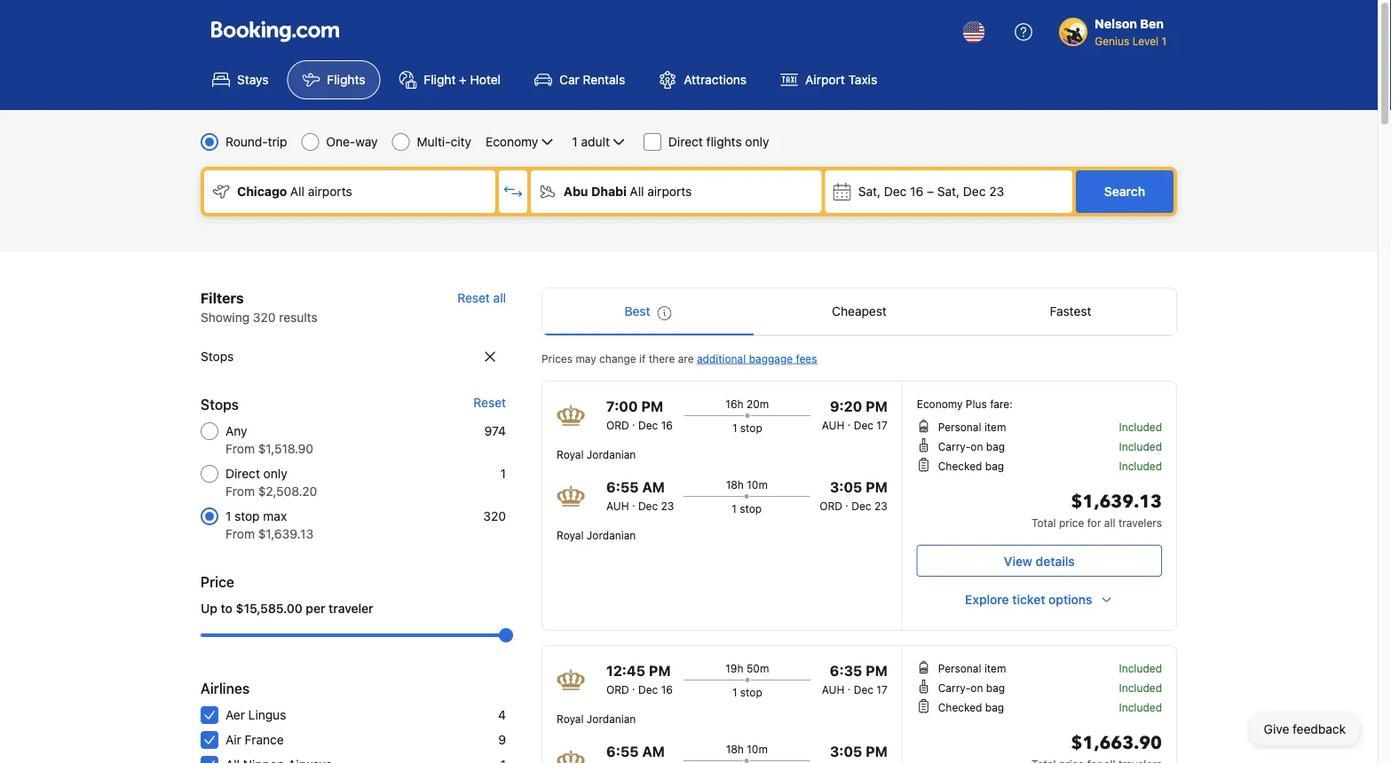 Task type: vqa. For each thing, say whether or not it's contained in the screenshot.


Task type: describe. For each thing, give the bounding box(es) containing it.
1 inside popup button
[[572, 135, 578, 149]]

level
[[1133, 35, 1159, 47]]

6:55 for 6:55 am auh . dec 23
[[607, 479, 639, 496]]

18h 10m for 7:00 pm
[[726, 479, 768, 491]]

royal jordanian for 7:00
[[557, 449, 636, 461]]

flight + hotel
[[424, 72, 501, 87]]

1 inside nelson ben genius level 1
[[1162, 35, 1167, 47]]

are
[[678, 353, 694, 365]]

reset all
[[458, 291, 506, 306]]

pm down 6:35 pm auh . dec 17 on the bottom right of the page
[[866, 744, 888, 761]]

explore ticket options
[[966, 593, 1093, 608]]

$15,585.00
[[236, 602, 303, 616]]

nelson ben genius level 1
[[1095, 16, 1167, 47]]

19h 50m
[[726, 663, 770, 675]]

for
[[1088, 517, 1102, 529]]

air
[[226, 733, 241, 748]]

travelers
[[1119, 517, 1163, 529]]

rentals
[[583, 72, 626, 87]]

price
[[201, 574, 234, 591]]

1 stop max from $1,639.13
[[226, 509, 314, 542]]

23 for 3:05 pm
[[875, 500, 888, 513]]

fare:
[[991, 398, 1013, 410]]

auh for 6:35 pm
[[822, 684, 845, 696]]

3:05 pm ord . dec 23
[[820, 479, 888, 513]]

1 item from the top
[[985, 421, 1007, 433]]

nelson
[[1095, 16, 1138, 31]]

19h
[[726, 663, 744, 675]]

1 inside 1 stop max from $1,639.13
[[226, 509, 231, 524]]

2 stops from the top
[[201, 397, 239, 414]]

filters
[[201, 290, 244, 307]]

1 carry- from the top
[[939, 441, 971, 453]]

stop inside 1 stop max from $1,639.13
[[235, 509, 260, 524]]

1 vertical spatial 320
[[484, 509, 506, 524]]

ord for 12:45 pm
[[607, 684, 630, 696]]

. for 6:55
[[632, 497, 636, 509]]

round-
[[226, 135, 268, 149]]

. for 7:00
[[633, 416, 636, 428]]

$1,518.90
[[258, 442, 314, 457]]

airport taxis
[[806, 72, 878, 87]]

18h for 7:00 pm
[[726, 479, 744, 491]]

baggage
[[749, 353, 793, 365]]

fastest
[[1051, 304, 1092, 319]]

attractions link
[[644, 60, 762, 99]]

1 checked from the top
[[939, 460, 983, 473]]

flight
[[424, 72, 456, 87]]

flights
[[327, 72, 365, 87]]

direct for direct only from $2,508.20
[[226, 467, 260, 481]]

direct for direct flights only
[[669, 135, 703, 149]]

3:05 for 3:05 pm ord . dec 23
[[830, 479, 863, 496]]

2 royal jordanian from the top
[[557, 529, 636, 542]]

2 on from the top
[[971, 682, 984, 695]]

stays link
[[197, 60, 284, 99]]

pm for 9:20 pm
[[866, 398, 888, 415]]

6:55 am auh . dec 23
[[607, 479, 675, 513]]

flight + hotel link
[[384, 60, 516, 99]]

traveler
[[329, 602, 374, 616]]

additional
[[697, 353, 746, 365]]

6:55 for 6:55 am
[[607, 744, 639, 761]]

7:00 pm ord . dec 16
[[607, 398, 673, 432]]

car rentals link
[[520, 60, 641, 99]]

plus
[[966, 398, 988, 410]]

2 personal item from the top
[[939, 663, 1007, 675]]

2 included from the top
[[1120, 441, 1163, 453]]

$1,663.90
[[1072, 732, 1163, 756]]

6:35
[[830, 663, 863, 680]]

3 included from the top
[[1120, 460, 1163, 473]]

airport
[[806, 72, 845, 87]]

all inside $1,639.13 total price for all travelers
[[1105, 517, 1116, 529]]

reset button
[[474, 394, 506, 412]]

1 carry-on bag from the top
[[939, 441, 1006, 453]]

reset for reset all
[[458, 291, 490, 306]]

jordanian for 7:00
[[587, 449, 636, 461]]

12:45
[[607, 663, 646, 680]]

sat, dec 16 – sat, dec 23 button
[[826, 171, 1073, 213]]

dec for 6:55 am
[[639, 500, 658, 513]]

2 item from the top
[[985, 663, 1007, 675]]

from inside any from $1,518.90
[[226, 442, 255, 457]]

17 for 6:35 pm
[[877, 684, 888, 696]]

16 for 6:35 pm
[[662, 684, 673, 696]]

trip
[[268, 135, 287, 149]]

2 personal from the top
[[939, 663, 982, 675]]

best button
[[543, 289, 754, 335]]

cheapest button
[[754, 289, 966, 335]]

50m
[[747, 663, 770, 675]]

direct only from $2,508.20
[[226, 467, 317, 499]]

7:00
[[607, 398, 638, 415]]

974
[[485, 424, 506, 439]]

adult
[[581, 135, 610, 149]]

change
[[600, 353, 637, 365]]

1 all from the left
[[290, 184, 305, 199]]

economy for economy plus fare:
[[917, 398, 963, 410]]

23 for 6:55 am
[[661, 500, 675, 513]]

. for 9:20
[[848, 416, 851, 428]]

view
[[1005, 554, 1033, 569]]

2 checked from the top
[[939, 702, 983, 714]]

2 all from the left
[[630, 184, 644, 199]]

ticket
[[1013, 593, 1046, 608]]

hotel
[[470, 72, 501, 87]]

16h
[[726, 398, 744, 410]]

1 included from the top
[[1120, 421, 1163, 433]]

genius
[[1095, 35, 1130, 47]]

6:55 am
[[607, 744, 665, 761]]

3:05 for 3:05 pm
[[830, 744, 863, 761]]

am for 6:55 am
[[643, 744, 665, 761]]

23 inside dropdown button
[[990, 184, 1005, 199]]

air france
[[226, 733, 284, 748]]

3:05 pm
[[830, 744, 888, 761]]

search button
[[1077, 171, 1174, 213]]

any from $1,518.90
[[226, 424, 314, 457]]

car
[[560, 72, 580, 87]]

4
[[498, 708, 506, 723]]

best
[[625, 304, 651, 319]]

. for 12:45
[[633, 680, 636, 693]]

options
[[1049, 593, 1093, 608]]

0 vertical spatial 320
[[253, 310, 276, 325]]

reset for reset
[[474, 396, 506, 410]]

additional baggage fees link
[[697, 353, 818, 365]]

9
[[499, 733, 506, 748]]

cheapest
[[832, 304, 887, 319]]

1 sat, from the left
[[859, 184, 881, 199]]

12:45 pm ord . dec 16
[[607, 663, 673, 696]]

4 included from the top
[[1120, 663, 1163, 675]]

give feedback
[[1265, 723, 1347, 737]]

. for 6:35
[[848, 680, 851, 693]]

one-
[[326, 135, 356, 149]]

$2,508.20
[[258, 485, 317, 499]]

9:20 pm auh . dec 17
[[822, 398, 888, 432]]

16 for 9:20 pm
[[662, 419, 673, 432]]

from inside 1 stop max from $1,639.13
[[226, 527, 255, 542]]

car rentals
[[560, 72, 626, 87]]

2 carry- from the top
[[939, 682, 971, 695]]



Task type: locate. For each thing, give the bounding box(es) containing it.
pm for 7:00 pm
[[642, 398, 664, 415]]

prices may change if there are additional baggage fees
[[542, 353, 818, 365]]

1
[[1162, 35, 1167, 47], [572, 135, 578, 149], [733, 422, 738, 434], [501, 467, 506, 481], [732, 503, 737, 515], [226, 509, 231, 524], [733, 687, 738, 699]]

economy plus fare:
[[917, 398, 1013, 410]]

sat, right –
[[938, 184, 960, 199]]

2 vertical spatial from
[[226, 527, 255, 542]]

on down explore
[[971, 682, 984, 695]]

3 royal from the top
[[557, 713, 584, 726]]

1 vertical spatial 10m
[[747, 744, 768, 756]]

0 vertical spatial all
[[494, 291, 506, 306]]

1 vertical spatial 16
[[662, 419, 673, 432]]

320 down 974
[[484, 509, 506, 524]]

. inside 7:00 pm ord . dec 16
[[633, 416, 636, 428]]

auh for 9:20 pm
[[822, 419, 845, 432]]

16 inside 7:00 pm ord . dec 16
[[662, 419, 673, 432]]

. down 9:20 on the bottom of the page
[[848, 416, 851, 428]]

2 vertical spatial royal jordanian
[[557, 713, 636, 726]]

airlines
[[201, 681, 250, 698]]

direct inside direct only from $2,508.20
[[226, 467, 260, 481]]

there
[[649, 353, 675, 365]]

1 stop
[[733, 422, 763, 434], [732, 503, 762, 515], [733, 687, 763, 699]]

1 on from the top
[[971, 441, 984, 453]]

pm inside 12:45 pm ord . dec 16
[[649, 663, 671, 680]]

17
[[877, 419, 888, 432], [877, 684, 888, 696]]

18h 10m down 16h 20m
[[726, 479, 768, 491]]

am inside 6:55 am auh . dec 23
[[643, 479, 665, 496]]

0 horizontal spatial all
[[290, 184, 305, 199]]

1 vertical spatial reset
[[474, 396, 506, 410]]

0 vertical spatial checked bag
[[939, 460, 1005, 473]]

am down 12:45 pm ord . dec 16 on the bottom
[[643, 744, 665, 761]]

best image
[[658, 306, 672, 321], [658, 306, 672, 321]]

from
[[226, 442, 255, 457], [226, 485, 255, 499], [226, 527, 255, 542]]

royal jordanian for 12:45
[[557, 713, 636, 726]]

carry-on bag
[[939, 441, 1006, 453], [939, 682, 1006, 695]]

ord inside 7:00 pm ord . dec 16
[[607, 419, 630, 432]]

. down 6:35
[[848, 680, 851, 693]]

0 vertical spatial reset
[[458, 291, 490, 306]]

dec for 12:45 pm
[[639, 684, 659, 696]]

france
[[245, 733, 284, 748]]

from down any
[[226, 442, 255, 457]]

stops up any
[[201, 397, 239, 414]]

tab list
[[543, 289, 1177, 337]]

royal jordanian down 6:55 am auh . dec 23
[[557, 529, 636, 542]]

from up price
[[226, 527, 255, 542]]

all inside button
[[494, 291, 506, 306]]

0 vertical spatial 18h 10m
[[726, 479, 768, 491]]

. inside '3:05 pm ord . dec 23'
[[846, 497, 849, 509]]

1 vertical spatial royal jordanian
[[557, 529, 636, 542]]

17 inside "9:20 pm auh . dec 17"
[[877, 419, 888, 432]]

jordanian up 6:55 am
[[587, 713, 636, 726]]

320
[[253, 310, 276, 325], [484, 509, 506, 524]]

1 18h 10m from the top
[[726, 479, 768, 491]]

0 vertical spatial 6:55
[[607, 479, 639, 496]]

10m down 50m
[[747, 744, 768, 756]]

abu
[[564, 184, 589, 199]]

0 vertical spatial personal item
[[939, 421, 1007, 433]]

dhabi
[[592, 184, 627, 199]]

$1,639.13 up for
[[1072, 490, 1163, 515]]

2 vertical spatial ord
[[607, 684, 630, 696]]

2 3:05 from the top
[[830, 744, 863, 761]]

economy right "city"
[[486, 135, 539, 149]]

2 vertical spatial jordanian
[[587, 713, 636, 726]]

0 vertical spatial royal jordanian
[[557, 449, 636, 461]]

bag
[[987, 441, 1006, 453], [986, 460, 1005, 473], [987, 682, 1006, 695], [986, 702, 1005, 714]]

320 left results
[[253, 310, 276, 325]]

. down 7:00 pm ord . dec 16
[[632, 497, 636, 509]]

17 inside 6:35 pm auh . dec 17
[[877, 684, 888, 696]]

reset inside button
[[458, 291, 490, 306]]

0 vertical spatial direct
[[669, 135, 703, 149]]

23 inside 6:55 am auh . dec 23
[[661, 500, 675, 513]]

dec for 6:35 pm
[[854, 684, 874, 696]]

1 checked bag from the top
[[939, 460, 1005, 473]]

tab list containing best
[[543, 289, 1177, 337]]

2 18h 10m from the top
[[726, 744, 768, 756]]

0 horizontal spatial $1,639.13
[[258, 527, 314, 542]]

0 vertical spatial item
[[985, 421, 1007, 433]]

1 vertical spatial 18h
[[726, 744, 744, 756]]

1 stop for 12:45 pm
[[733, 687, 763, 699]]

10m for 6:35 pm
[[747, 744, 768, 756]]

pm right 9:20 on the bottom of the page
[[866, 398, 888, 415]]

0 vertical spatial am
[[643, 479, 665, 496]]

ord
[[607, 419, 630, 432], [820, 500, 843, 513], [607, 684, 630, 696]]

airports right "dhabi"
[[648, 184, 692, 199]]

pm for 3:05 pm
[[866, 479, 888, 496]]

0 vertical spatial 1 stop
[[733, 422, 763, 434]]

18h down 19h
[[726, 744, 744, 756]]

1 17 from the top
[[877, 419, 888, 432]]

personal item
[[939, 421, 1007, 433], [939, 663, 1007, 675]]

taxis
[[849, 72, 878, 87]]

1 horizontal spatial $1,639.13
[[1072, 490, 1163, 515]]

personal item down plus
[[939, 421, 1007, 433]]

. inside 6:55 am auh . dec 23
[[632, 497, 636, 509]]

2 6:55 from the top
[[607, 744, 639, 761]]

1 vertical spatial checked bag
[[939, 702, 1005, 714]]

auh inside "9:20 pm auh . dec 17"
[[822, 419, 845, 432]]

sat,
[[859, 184, 881, 199], [938, 184, 960, 199]]

6:55 inside 6:55 am auh . dec 23
[[607, 479, 639, 496]]

flights link
[[287, 60, 381, 99]]

stop for 12:45 pm
[[741, 687, 763, 699]]

$1,639.13 inside 1 stop max from $1,639.13
[[258, 527, 314, 542]]

if
[[640, 353, 646, 365]]

item
[[985, 421, 1007, 433], [985, 663, 1007, 675]]

pm inside 6:35 pm auh . dec 17
[[866, 663, 888, 680]]

3 jordanian from the top
[[587, 713, 636, 726]]

1 vertical spatial am
[[643, 744, 665, 761]]

1 horizontal spatial airports
[[648, 184, 692, 199]]

pm inside '3:05 pm ord . dec 23'
[[866, 479, 888, 496]]

airport taxis link
[[766, 60, 893, 99]]

0 horizontal spatial economy
[[486, 135, 539, 149]]

0 vertical spatial economy
[[486, 135, 539, 149]]

1 royal from the top
[[557, 449, 584, 461]]

dec for 9:20 pm
[[854, 419, 874, 432]]

round-trip
[[226, 135, 287, 149]]

sat, dec 16 – sat, dec 23
[[859, 184, 1005, 199]]

0 vertical spatial ord
[[607, 419, 630, 432]]

$1,639.13 inside $1,639.13 total price for all travelers
[[1072, 490, 1163, 515]]

1 royal jordanian from the top
[[557, 449, 636, 461]]

0 vertical spatial 18h
[[726, 479, 744, 491]]

3 from from the top
[[226, 527, 255, 542]]

16 up 6:55 am
[[662, 684, 673, 696]]

may
[[576, 353, 597, 365]]

ord inside '3:05 pm ord . dec 23'
[[820, 500, 843, 513]]

1 vertical spatial $1,639.13
[[258, 527, 314, 542]]

1 vertical spatial personal item
[[939, 663, 1007, 675]]

royal jordanian down 7:00 in the left bottom of the page
[[557, 449, 636, 461]]

flights
[[707, 135, 742, 149]]

1 vertical spatial only
[[264, 467, 288, 481]]

2 vertical spatial royal
[[557, 713, 584, 726]]

$1,639.13
[[1072, 490, 1163, 515], [258, 527, 314, 542]]

2 jordanian from the top
[[587, 529, 636, 542]]

fastest button
[[966, 289, 1177, 335]]

only right the flights
[[746, 135, 770, 149]]

2 17 from the top
[[877, 684, 888, 696]]

stop for 6:55 am
[[740, 503, 762, 515]]

attractions
[[684, 72, 747, 87]]

2 vertical spatial 16
[[662, 684, 673, 696]]

1 personal item from the top
[[939, 421, 1007, 433]]

up to $15,585.00 per traveler
[[201, 602, 374, 616]]

dec inside 7:00 pm ord . dec 16
[[639, 419, 659, 432]]

23 inside '3:05 pm ord . dec 23'
[[875, 500, 888, 513]]

1 1 stop from the top
[[733, 422, 763, 434]]

0 horizontal spatial airports
[[308, 184, 352, 199]]

0 horizontal spatial all
[[494, 291, 506, 306]]

1 stop for 7:00 pm
[[733, 422, 763, 434]]

royal jordanian up 6:55 am
[[557, 713, 636, 726]]

pm for 12:45 pm
[[649, 663, 671, 680]]

. inside "9:20 pm auh . dec 17"
[[848, 416, 851, 428]]

auh inside 6:55 am auh . dec 23
[[607, 500, 629, 513]]

3:05 down 6:35 pm auh . dec 17 on the bottom right of the page
[[830, 744, 863, 761]]

pm inside 7:00 pm ord . dec 16
[[642, 398, 664, 415]]

personal
[[939, 421, 982, 433], [939, 663, 982, 675]]

1 from from the top
[[226, 442, 255, 457]]

city
[[451, 135, 472, 149]]

2 royal from the top
[[557, 529, 584, 542]]

2 vertical spatial auh
[[822, 684, 845, 696]]

2 vertical spatial 1 stop
[[733, 687, 763, 699]]

0 horizontal spatial direct
[[226, 467, 260, 481]]

1 am from the top
[[643, 479, 665, 496]]

only inside direct only from $2,508.20
[[264, 467, 288, 481]]

multi-
[[417, 135, 451, 149]]

2 18h from the top
[[726, 744, 744, 756]]

1 stop for 6:55 am
[[732, 503, 762, 515]]

checked
[[939, 460, 983, 473], [939, 702, 983, 714]]

18h 10m for 12:45 pm
[[726, 744, 768, 756]]

3:05 down "9:20 pm auh . dec 17"
[[830, 479, 863, 496]]

dec inside 6:35 pm auh . dec 17
[[854, 684, 874, 696]]

. down 12:45
[[633, 680, 636, 693]]

personal down explore
[[939, 663, 982, 675]]

1 vertical spatial on
[[971, 682, 984, 695]]

1 vertical spatial jordanian
[[587, 529, 636, 542]]

1 10m from the top
[[747, 479, 768, 491]]

3 royal jordanian from the top
[[557, 713, 636, 726]]

6:55 down 7:00 pm ord . dec 16
[[607, 479, 639, 496]]

0 vertical spatial 3:05
[[830, 479, 863, 496]]

jordanian
[[587, 449, 636, 461], [587, 529, 636, 542], [587, 713, 636, 726]]

reset all button
[[458, 288, 506, 309]]

sat, left –
[[859, 184, 881, 199]]

2 checked bag from the top
[[939, 702, 1005, 714]]

pm right 12:45
[[649, 663, 671, 680]]

1 vertical spatial 6:55
[[607, 744, 639, 761]]

results
[[279, 310, 318, 325]]

jordanian for 12:45
[[587, 713, 636, 726]]

0 vertical spatial 16
[[911, 184, 924, 199]]

0 horizontal spatial 23
[[661, 500, 675, 513]]

1 vertical spatial auh
[[607, 500, 629, 513]]

1 horizontal spatial economy
[[917, 398, 963, 410]]

0 horizontal spatial only
[[264, 467, 288, 481]]

0 vertical spatial 17
[[877, 419, 888, 432]]

. down "9:20 pm auh . dec 17"
[[846, 497, 849, 509]]

dec inside "9:20 pm auh . dec 17"
[[854, 419, 874, 432]]

1 vertical spatial royal
[[557, 529, 584, 542]]

. down 7:00 in the left bottom of the page
[[633, 416, 636, 428]]

give
[[1265, 723, 1290, 737]]

pm
[[642, 398, 664, 415], [866, 398, 888, 415], [866, 479, 888, 496], [649, 663, 671, 680], [866, 663, 888, 680], [866, 744, 888, 761]]

1 airports from the left
[[308, 184, 352, 199]]

17 for 9:20 pm
[[877, 419, 888, 432]]

explore
[[966, 593, 1010, 608]]

on
[[971, 441, 984, 453], [971, 682, 984, 695]]

1 horizontal spatial 320
[[484, 509, 506, 524]]

0 horizontal spatial 320
[[253, 310, 276, 325]]

fees
[[796, 353, 818, 365]]

0 horizontal spatial sat,
[[859, 184, 881, 199]]

0 vertical spatial jordanian
[[587, 449, 636, 461]]

personal item down explore
[[939, 663, 1007, 675]]

1 stops from the top
[[201, 350, 234, 364]]

16h 20m
[[726, 398, 769, 410]]

1 vertical spatial item
[[985, 663, 1007, 675]]

1 adult
[[572, 135, 610, 149]]

1 vertical spatial carry-on bag
[[939, 682, 1006, 695]]

on down plus
[[971, 441, 984, 453]]

6:35 pm auh . dec 17
[[822, 663, 888, 696]]

2 1 stop from the top
[[732, 503, 762, 515]]

1 6:55 from the top
[[607, 479, 639, 496]]

1 horizontal spatial all
[[1105, 517, 1116, 529]]

0 vertical spatial stops
[[201, 350, 234, 364]]

10m for 9:20 pm
[[747, 479, 768, 491]]

airports down one-
[[308, 184, 352, 199]]

reset
[[458, 291, 490, 306], [474, 396, 506, 410]]

aer
[[226, 708, 245, 723]]

ord inside 12:45 pm ord . dec 16
[[607, 684, 630, 696]]

direct down any from $1,518.90
[[226, 467, 260, 481]]

18h
[[726, 479, 744, 491], [726, 744, 744, 756]]

16 inside 12:45 pm ord . dec 16
[[662, 684, 673, 696]]

23
[[990, 184, 1005, 199], [661, 500, 675, 513], [875, 500, 888, 513]]

1 3:05 from the top
[[830, 479, 863, 496]]

dec inside 6:55 am auh . dec 23
[[639, 500, 658, 513]]

1 vertical spatial 1 stop
[[732, 503, 762, 515]]

0 vertical spatial checked
[[939, 460, 983, 473]]

. for 3:05
[[846, 497, 849, 509]]

1 horizontal spatial direct
[[669, 135, 703, 149]]

dec for 3:05 pm
[[852, 500, 872, 513]]

direct left the flights
[[669, 135, 703, 149]]

1 vertical spatial all
[[1105, 517, 1116, 529]]

1 vertical spatial 3:05
[[830, 744, 863, 761]]

5 included from the top
[[1120, 682, 1163, 695]]

view details
[[1005, 554, 1076, 569]]

0 vertical spatial on
[[971, 441, 984, 453]]

2 sat, from the left
[[938, 184, 960, 199]]

max
[[263, 509, 287, 524]]

view details button
[[917, 545, 1163, 577]]

6 included from the top
[[1120, 702, 1163, 714]]

0 vertical spatial 10m
[[747, 479, 768, 491]]

ord for 7:00 pm
[[607, 419, 630, 432]]

item down explore
[[985, 663, 1007, 675]]

$1,639.13 total price for all travelers
[[1032, 490, 1163, 529]]

stop for 7:00 pm
[[741, 422, 763, 434]]

lingus
[[248, 708, 286, 723]]

1 vertical spatial carry-
[[939, 682, 971, 695]]

2 from from the top
[[226, 485, 255, 499]]

pm inside "9:20 pm auh . dec 17"
[[866, 398, 888, 415]]

am
[[643, 479, 665, 496], [643, 744, 665, 761]]

1 vertical spatial economy
[[917, 398, 963, 410]]

per
[[306, 602, 326, 616]]

search
[[1105, 184, 1146, 199]]

chicago
[[237, 184, 287, 199]]

0 vertical spatial only
[[746, 135, 770, 149]]

2 horizontal spatial 23
[[990, 184, 1005, 199]]

1 vertical spatial direct
[[226, 467, 260, 481]]

0 vertical spatial from
[[226, 442, 255, 457]]

booking.com logo image
[[211, 21, 339, 42], [211, 21, 339, 42]]

jordanian down 7:00 pm ord . dec 16
[[587, 449, 636, 461]]

pm down "9:20 pm auh . dec 17"
[[866, 479, 888, 496]]

included
[[1120, 421, 1163, 433], [1120, 441, 1163, 453], [1120, 460, 1163, 473], [1120, 663, 1163, 675], [1120, 682, 1163, 695], [1120, 702, 1163, 714]]

1 vertical spatial personal
[[939, 663, 982, 675]]

1 vertical spatial 18h 10m
[[726, 744, 768, 756]]

2 10m from the top
[[747, 744, 768, 756]]

1 jordanian from the top
[[587, 449, 636, 461]]

. inside 6:35 pm auh . dec 17
[[848, 680, 851, 693]]

dec for 7:00 pm
[[639, 419, 659, 432]]

economy for economy
[[486, 135, 539, 149]]

17 up '3:05 pm ord . dec 23'
[[877, 419, 888, 432]]

2 am from the top
[[643, 744, 665, 761]]

pm right 6:35
[[866, 663, 888, 680]]

1 vertical spatial from
[[226, 485, 255, 499]]

auh inside 6:35 pm auh . dec 17
[[822, 684, 845, 696]]

royal jordanian
[[557, 449, 636, 461], [557, 529, 636, 542], [557, 713, 636, 726]]

1 horizontal spatial all
[[630, 184, 644, 199]]

1 horizontal spatial only
[[746, 135, 770, 149]]

1 horizontal spatial 23
[[875, 500, 888, 513]]

direct flights only
[[669, 135, 770, 149]]

16
[[911, 184, 924, 199], [662, 419, 673, 432], [662, 684, 673, 696]]

aer lingus
[[226, 708, 286, 723]]

royal for 12:45 pm
[[557, 713, 584, 726]]

1 vertical spatial ord
[[820, 500, 843, 513]]

prices
[[542, 353, 573, 365]]

17 up 3:05 pm
[[877, 684, 888, 696]]

16 left –
[[911, 184, 924, 199]]

1 vertical spatial checked
[[939, 702, 983, 714]]

total
[[1032, 517, 1057, 529]]

auh for 6:55 am
[[607, 500, 629, 513]]

1 vertical spatial stops
[[201, 397, 239, 414]]

0 vertical spatial carry-
[[939, 441, 971, 453]]

ord for 3:05 pm
[[820, 500, 843, 513]]

dec inside 12:45 pm ord . dec 16
[[639, 684, 659, 696]]

stops down showing
[[201, 350, 234, 364]]

1 18h from the top
[[726, 479, 744, 491]]

royal for 7:00 pm
[[557, 449, 584, 461]]

chicago all airports
[[237, 184, 352, 199]]

6:55
[[607, 479, 639, 496], [607, 744, 639, 761]]

16 inside dropdown button
[[911, 184, 924, 199]]

item down fare:
[[985, 421, 1007, 433]]

18h 10m down the 19h 50m
[[726, 744, 768, 756]]

6:55 down 12:45 pm ord . dec 16 on the bottom
[[607, 744, 639, 761]]

. inside 12:45 pm ord . dec 16
[[633, 680, 636, 693]]

details
[[1036, 554, 1076, 569]]

1 personal from the top
[[939, 421, 982, 433]]

0 vertical spatial carry-on bag
[[939, 441, 1006, 453]]

18h for 12:45 pm
[[726, 744, 744, 756]]

0 vertical spatial personal
[[939, 421, 982, 433]]

1 vertical spatial 17
[[877, 684, 888, 696]]

from up 1 stop max from $1,639.13
[[226, 485, 255, 499]]

10m down 20m
[[747, 479, 768, 491]]

3:05 inside '3:05 pm ord . dec 23'
[[830, 479, 863, 496]]

2 carry-on bag from the top
[[939, 682, 1006, 695]]

only up $2,508.20
[[264, 467, 288, 481]]

economy left plus
[[917, 398, 963, 410]]

18h down 16h
[[726, 479, 744, 491]]

pm right 7:00 in the left bottom of the page
[[642, 398, 664, 415]]

dec inside '3:05 pm ord . dec 23'
[[852, 500, 872, 513]]

pm for 6:35 pm
[[866, 663, 888, 680]]

price
[[1060, 517, 1085, 529]]

to
[[221, 602, 233, 616]]

jordanian down 6:55 am auh . dec 23
[[587, 529, 636, 542]]

from inside direct only from $2,508.20
[[226, 485, 255, 499]]

16 down there
[[662, 419, 673, 432]]

2 airports from the left
[[648, 184, 692, 199]]

0 vertical spatial royal
[[557, 449, 584, 461]]

10m
[[747, 479, 768, 491], [747, 744, 768, 756]]

all right the chicago
[[290, 184, 305, 199]]

0 vertical spatial auh
[[822, 419, 845, 432]]

am down 7:00 pm ord . dec 16
[[643, 479, 665, 496]]

$1,639.13 down 'max'
[[258, 527, 314, 542]]

am for 6:55 am auh . dec 23
[[643, 479, 665, 496]]

multi-city
[[417, 135, 472, 149]]

all right "dhabi"
[[630, 184, 644, 199]]

personal down economy plus fare:
[[939, 421, 982, 433]]

3 1 stop from the top
[[733, 687, 763, 699]]

1 horizontal spatial sat,
[[938, 184, 960, 199]]

0 vertical spatial $1,639.13
[[1072, 490, 1163, 515]]



